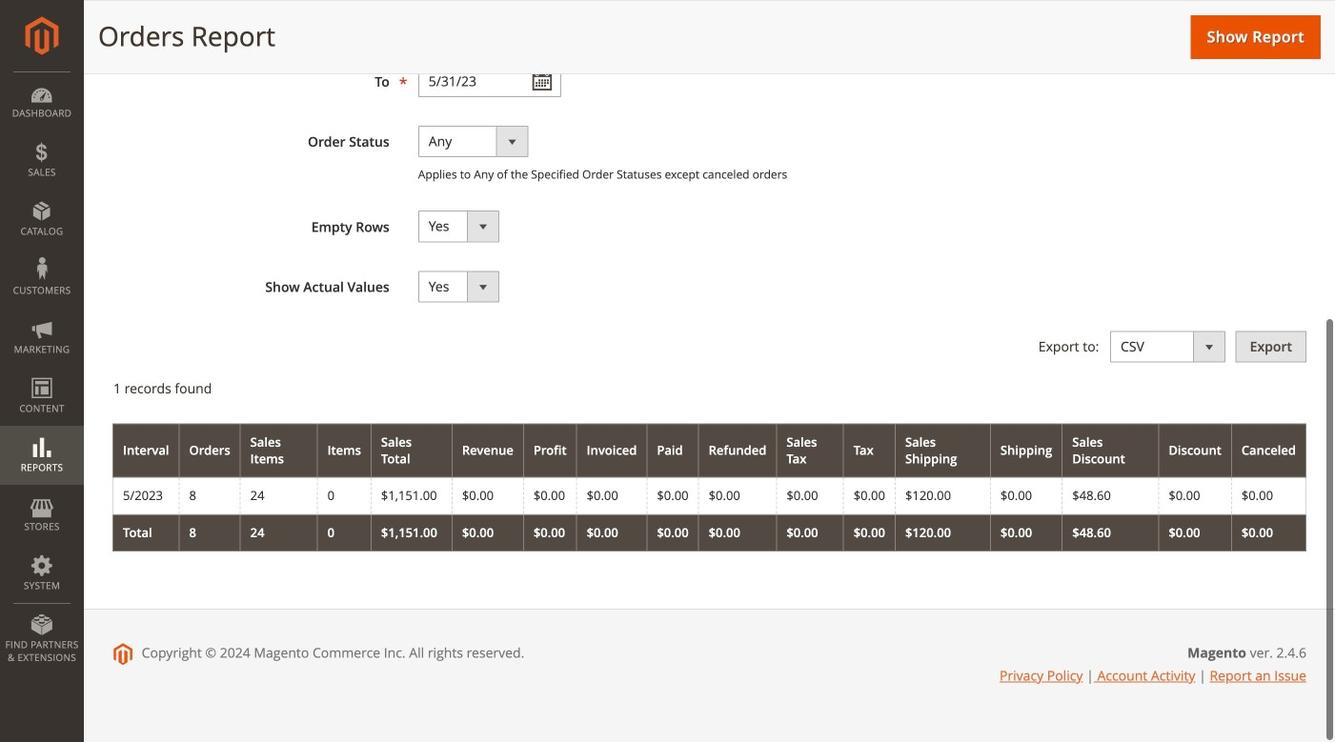 Task type: locate. For each thing, give the bounding box(es) containing it.
menu bar
[[0, 71, 84, 674]]

None text field
[[418, 6, 561, 37], [418, 66, 561, 97], [418, 6, 561, 37], [418, 66, 561, 97]]

magento admin panel image
[[25, 16, 59, 55]]



Task type: vqa. For each thing, say whether or not it's contained in the screenshot.
MENU
no



